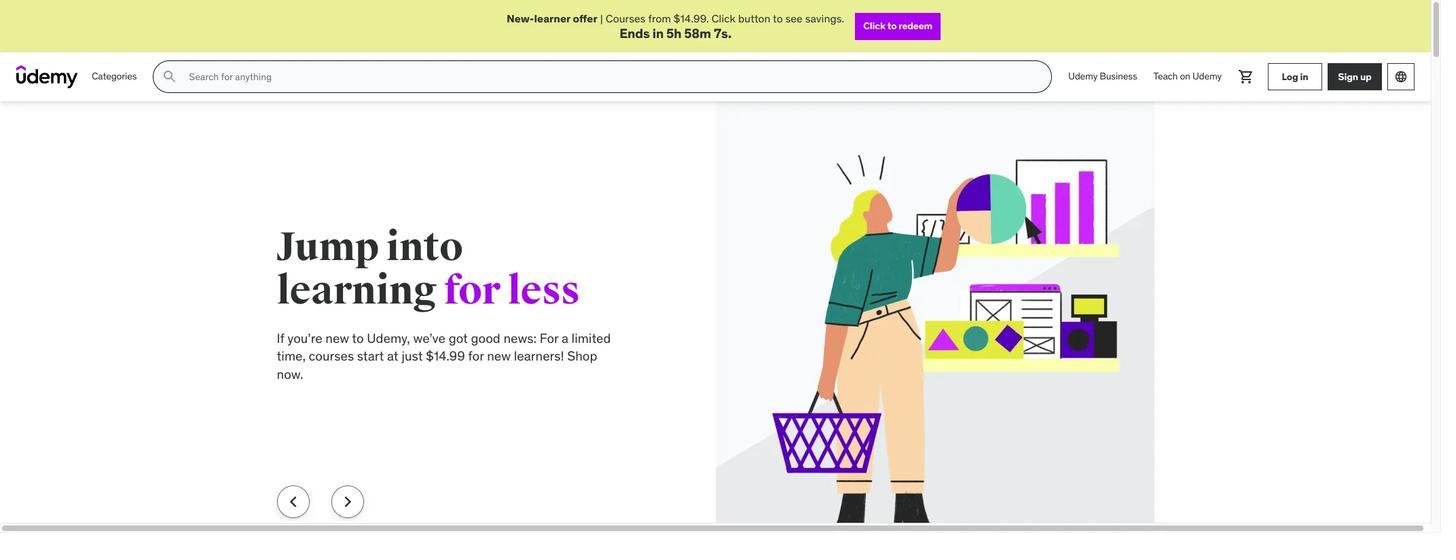 Task type: locate. For each thing, give the bounding box(es) containing it.
in down from
[[653, 25, 664, 42]]

0 horizontal spatial in
[[653, 25, 664, 42]]

1 vertical spatial for
[[468, 348, 484, 364]]

news:
[[503, 330, 537, 346]]

to
[[773, 12, 783, 25], [887, 20, 897, 32], [352, 330, 364, 346]]

good
[[471, 330, 500, 346]]

new up the courses
[[325, 330, 349, 346]]

a
[[562, 330, 568, 346]]

udemy,
[[367, 330, 410, 346]]

sign up
[[1338, 70, 1372, 83]]

click inside button
[[863, 20, 885, 32]]

new down good
[[487, 348, 511, 364]]

courses
[[309, 348, 354, 364]]

new-
[[507, 12, 534, 25]]

for down good
[[468, 348, 484, 364]]

click
[[711, 12, 736, 25], [863, 20, 885, 32]]

log in link
[[1268, 63, 1322, 90]]

offer
[[573, 12, 597, 25]]

to left redeem
[[887, 20, 897, 32]]

udemy right on
[[1192, 70, 1222, 82]]

click left redeem
[[863, 20, 885, 32]]

in right log
[[1300, 70, 1308, 83]]

1 horizontal spatial to
[[773, 12, 783, 25]]

new
[[325, 330, 349, 346], [487, 348, 511, 364]]

see
[[785, 12, 803, 25]]

0 horizontal spatial udemy
[[1068, 70, 1098, 82]]

jump
[[277, 223, 379, 272]]

for
[[444, 266, 500, 315], [468, 348, 484, 364]]

teach on udemy link
[[1145, 61, 1230, 93]]

click to redeem
[[863, 20, 932, 32]]

next image
[[336, 491, 358, 513]]

just
[[402, 348, 423, 364]]

$14.99
[[426, 348, 465, 364]]

to left see
[[773, 12, 783, 25]]

we've
[[413, 330, 446, 346]]

0 vertical spatial in
[[653, 25, 664, 42]]

udemy
[[1068, 70, 1098, 82], [1192, 70, 1222, 82]]

2 horizontal spatial to
[[887, 20, 897, 32]]

to inside button
[[887, 20, 897, 32]]

previous image
[[282, 491, 304, 513]]

.
[[728, 25, 731, 42]]

to up start
[[352, 330, 364, 346]]

button
[[738, 12, 770, 25]]

1 horizontal spatial in
[[1300, 70, 1308, 83]]

Search for anything text field
[[186, 65, 1035, 88]]

0 horizontal spatial click
[[711, 12, 736, 25]]

time,
[[277, 348, 306, 364]]

ends
[[619, 25, 650, 42]]

for less
[[444, 266, 580, 315]]

for up good
[[444, 266, 500, 315]]

on
[[1180, 70, 1190, 82]]

1 horizontal spatial new
[[487, 348, 511, 364]]

0 horizontal spatial to
[[352, 330, 364, 346]]

1 horizontal spatial udemy
[[1192, 70, 1222, 82]]

to inside if you're new to udemy, we've got good news: for a limited time, courses start at just $14.99 for new learners! shop now.
[[352, 330, 364, 346]]

choose a language image
[[1394, 70, 1408, 84]]

udemy left business in the right top of the page
[[1068, 70, 1098, 82]]

got
[[449, 330, 468, 346]]

1 vertical spatial new
[[487, 348, 511, 364]]

0 vertical spatial new
[[325, 330, 349, 346]]

from
[[648, 12, 671, 25]]

1 horizontal spatial click
[[863, 20, 885, 32]]

sign
[[1338, 70, 1358, 83]]

for
[[540, 330, 558, 346]]

limited
[[571, 330, 611, 346]]

2 udemy from the left
[[1192, 70, 1222, 82]]

business
[[1100, 70, 1137, 82]]

courses
[[606, 12, 646, 25]]

learner
[[534, 12, 570, 25]]

to inside new-learner offer | courses from $14.99. click button to see savings. ends in 5h 58m 7s .
[[773, 12, 783, 25]]

udemy business link
[[1060, 61, 1145, 93]]

|
[[600, 12, 603, 25]]

log in
[[1282, 70, 1308, 83]]

redeem
[[899, 20, 932, 32]]

in
[[653, 25, 664, 42], [1300, 70, 1308, 83]]

click up .
[[711, 12, 736, 25]]



Task type: vqa. For each thing, say whether or not it's contained in the screenshot.
the sql server
no



Task type: describe. For each thing, give the bounding box(es) containing it.
click to redeem button
[[855, 13, 941, 40]]

log
[[1282, 70, 1298, 83]]

1 vertical spatial in
[[1300, 70, 1308, 83]]

1 udemy from the left
[[1068, 70, 1098, 82]]

udemy inside "link"
[[1192, 70, 1222, 82]]

0 vertical spatial for
[[444, 266, 500, 315]]

start
[[357, 348, 384, 364]]

new-learner offer | courses from $14.99. click button to see savings. ends in 5h 58m 7s .
[[507, 12, 844, 42]]

click inside new-learner offer | courses from $14.99. click button to see savings. ends in 5h 58m 7s .
[[711, 12, 736, 25]]

for inside if you're new to udemy, we've got good news: for a limited time, courses start at just $14.99 for new learners! shop now.
[[468, 348, 484, 364]]

sign up link
[[1328, 63, 1382, 90]]

shop
[[567, 348, 597, 364]]

shopping cart with 0 items image
[[1238, 69, 1254, 85]]

$14.99.
[[674, 12, 709, 25]]

teach on udemy
[[1153, 70, 1222, 82]]

submit search image
[[162, 69, 178, 85]]

if you're new to udemy, we've got good news: for a limited time, courses start at just $14.99 for new learners! shop now.
[[277, 330, 611, 382]]

5h 58m 7s
[[666, 25, 728, 42]]

udemy business
[[1068, 70, 1137, 82]]

now.
[[277, 366, 303, 382]]

udemy image
[[16, 65, 78, 88]]

at
[[387, 348, 398, 364]]

categories
[[92, 70, 137, 82]]

into
[[386, 223, 463, 272]]

teach
[[1153, 70, 1178, 82]]

jump into learning
[[277, 223, 463, 315]]

learners!
[[514, 348, 564, 364]]

savings.
[[805, 12, 844, 25]]

if
[[277, 330, 284, 346]]

learning
[[277, 266, 437, 315]]

less
[[508, 266, 580, 315]]

categories button
[[84, 61, 145, 93]]

you're
[[287, 330, 322, 346]]

in inside new-learner offer | courses from $14.99. click button to see savings. ends in 5h 58m 7s .
[[653, 25, 664, 42]]

0 horizontal spatial new
[[325, 330, 349, 346]]

up
[[1360, 70, 1372, 83]]



